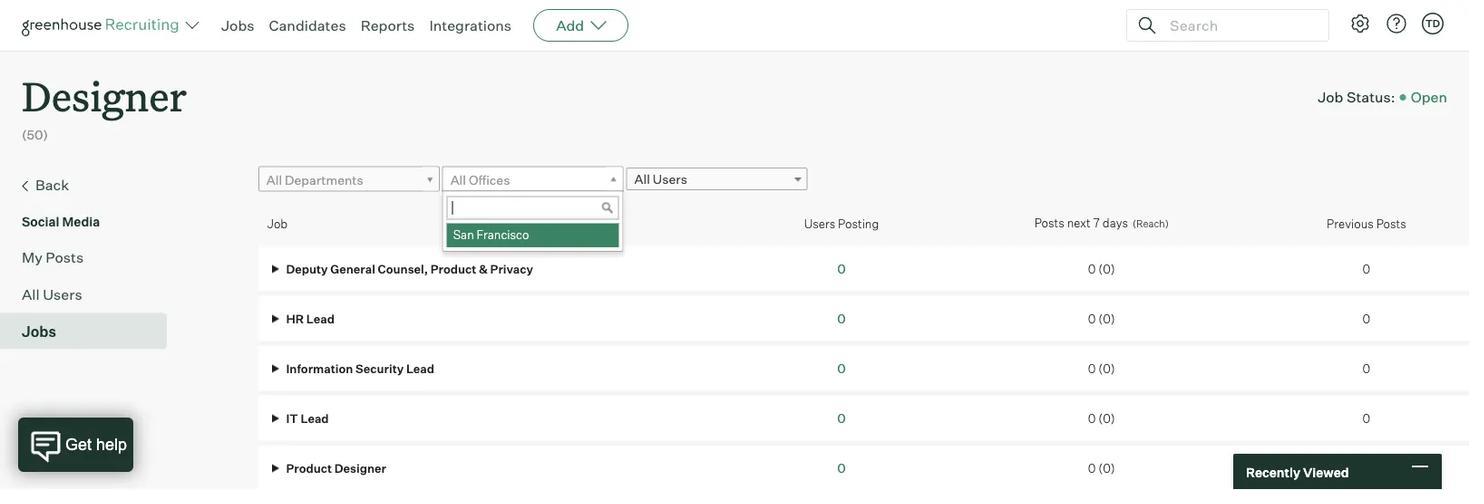 Task type: locate. For each thing, give the bounding box(es) containing it.
None text field
[[447, 197, 619, 220]]

users
[[653, 172, 688, 188], [805, 216, 836, 231], [43, 286, 82, 304]]

0 link
[[838, 261, 846, 277], [838, 311, 846, 327], [838, 361, 846, 377], [838, 411, 846, 427], [838, 461, 846, 477]]

1 0 (0) from the top
[[1089, 262, 1116, 276]]

general
[[331, 262, 376, 276]]

0 link for deputy general counsel, product & privacy
[[838, 261, 846, 277]]

information security lead
[[284, 362, 435, 376]]

0 vertical spatial jobs
[[221, 16, 255, 34]]

1 horizontal spatial all users
[[635, 172, 688, 188]]

0 horizontal spatial users
[[43, 286, 82, 304]]

0 horizontal spatial all users link
[[22, 284, 160, 305]]

1 horizontal spatial posts
[[1035, 216, 1065, 231]]

candidates
[[269, 16, 346, 34]]

job for job status:
[[1319, 88, 1344, 106]]

hr
[[286, 312, 304, 326]]

product down "it lead" on the bottom left of the page
[[286, 461, 332, 476]]

users posting
[[805, 216, 879, 231]]

(0) for deputy general counsel, product & privacy
[[1099, 262, 1116, 276]]

7
[[1094, 216, 1101, 231]]

designer (50)
[[22, 69, 187, 143]]

product designer
[[284, 461, 387, 476]]

4 0 link from the top
[[838, 411, 846, 427]]

2 horizontal spatial posts
[[1377, 216, 1407, 231]]

0
[[838, 261, 846, 277], [1089, 262, 1096, 276], [1363, 262, 1371, 276], [838, 311, 846, 327], [1089, 312, 1096, 326], [1363, 312, 1371, 326], [838, 361, 846, 377], [1089, 362, 1096, 376], [1363, 362, 1371, 376], [838, 411, 846, 427], [1089, 411, 1096, 426], [1363, 411, 1371, 426], [838, 461, 846, 477], [1089, 461, 1096, 476]]

job up deputy
[[267, 216, 288, 231]]

social media
[[22, 214, 100, 230]]

td button
[[1423, 13, 1445, 34]]

2 horizontal spatial users
[[805, 216, 836, 231]]

add button
[[534, 9, 629, 42]]

integrations link
[[430, 16, 512, 34]]

1 horizontal spatial all users link
[[627, 168, 808, 191]]

0 horizontal spatial product
[[286, 461, 332, 476]]

previous posts
[[1327, 216, 1407, 231]]

0 link for it lead
[[838, 411, 846, 427]]

2 vertical spatial lead
[[301, 411, 329, 426]]

candidates link
[[269, 16, 346, 34]]

5 0 link from the top
[[838, 461, 846, 477]]

all departments
[[267, 172, 364, 188]]

jobs left the 'candidates' link
[[221, 16, 255, 34]]

jobs link
[[221, 16, 255, 34], [22, 321, 160, 343]]

hr lead
[[284, 312, 335, 326]]

posts
[[1035, 216, 1065, 231], [1377, 216, 1407, 231], [46, 248, 84, 266]]

(0) for product designer
[[1099, 461, 1116, 476]]

days
[[1103, 216, 1129, 231]]

posts right my
[[46, 248, 84, 266]]

0 vertical spatial designer
[[22, 69, 187, 122]]

all users
[[635, 172, 688, 188], [22, 286, 82, 304]]

1 vertical spatial jobs link
[[22, 321, 160, 343]]

job left status:
[[1319, 88, 1344, 106]]

viewed
[[1304, 465, 1350, 481]]

product left &
[[431, 262, 477, 276]]

lead
[[306, 312, 335, 326], [406, 362, 435, 376], [301, 411, 329, 426]]

all for the all offices link
[[451, 172, 466, 188]]

jobs link down my posts 'link'
[[22, 321, 160, 343]]

all for all departments link
[[267, 172, 282, 188]]

2 0 link from the top
[[838, 311, 846, 327]]

posts next 7 days (reach)
[[1035, 216, 1169, 231]]

1 vertical spatial jobs
[[22, 323, 56, 341]]

3 0 (0) from the top
[[1089, 362, 1116, 376]]

0 vertical spatial all users link
[[627, 168, 808, 191]]

reports link
[[361, 16, 415, 34]]

1 horizontal spatial job
[[1319, 88, 1344, 106]]

3 0 link from the top
[[838, 361, 846, 377]]

posts for previous posts
[[1377, 216, 1407, 231]]

lead for hr lead
[[306, 312, 335, 326]]

lead right it
[[301, 411, 329, 426]]

my posts
[[22, 248, 84, 266]]

td
[[1426, 17, 1441, 29]]

posts left next
[[1035, 216, 1065, 231]]

2 0 (0) from the top
[[1089, 312, 1116, 326]]

1 (0) from the top
[[1099, 262, 1116, 276]]

job
[[1319, 88, 1344, 106], [267, 216, 288, 231]]

all
[[635, 172, 650, 188], [267, 172, 282, 188], [451, 172, 466, 188], [22, 286, 40, 304]]

posts inside 'link'
[[46, 248, 84, 266]]

Search text field
[[1166, 12, 1313, 39]]

0 (0) for information security lead
[[1089, 362, 1116, 376]]

2 (0) from the top
[[1099, 312, 1116, 326]]

all users link
[[627, 168, 808, 191], [22, 284, 160, 305]]

san francisco option
[[447, 224, 619, 248]]

open
[[1412, 88, 1448, 106]]

back
[[35, 176, 69, 194]]

all offices
[[451, 172, 510, 188]]

5 (0) from the top
[[1099, 461, 1116, 476]]

product
[[431, 262, 477, 276], [286, 461, 332, 476]]

1 horizontal spatial users
[[653, 172, 688, 188]]

posts right the previous
[[1377, 216, 1407, 231]]

0 vertical spatial all users
[[635, 172, 688, 188]]

my
[[22, 248, 43, 266]]

0 horizontal spatial job
[[267, 216, 288, 231]]

it
[[286, 411, 298, 426]]

0 vertical spatial lead
[[306, 312, 335, 326]]

1 0 link from the top
[[838, 261, 846, 277]]

0 vertical spatial product
[[431, 262, 477, 276]]

1 horizontal spatial jobs link
[[221, 16, 255, 34]]

&
[[479, 262, 488, 276]]

san francisco
[[453, 228, 529, 242]]

lead right hr
[[306, 312, 335, 326]]

0 horizontal spatial posts
[[46, 248, 84, 266]]

4 0 (0) from the top
[[1089, 411, 1116, 426]]

jobs link left the 'candidates' link
[[221, 16, 255, 34]]

all for bottommost all users link
[[22, 286, 40, 304]]

4 (0) from the top
[[1099, 411, 1116, 426]]

0 vertical spatial users
[[653, 172, 688, 188]]

add
[[556, 16, 584, 34]]

0 (0)
[[1089, 262, 1116, 276], [1089, 312, 1116, 326], [1089, 362, 1116, 376], [1089, 411, 1116, 426], [1089, 461, 1116, 476]]

0 (0) for deputy general counsel, product & privacy
[[1089, 262, 1116, 276]]

designer
[[22, 69, 187, 122], [335, 461, 387, 476]]

previous
[[1327, 216, 1374, 231]]

next
[[1068, 216, 1091, 231]]

5 0 (0) from the top
[[1089, 461, 1116, 476]]

0 vertical spatial jobs link
[[221, 16, 255, 34]]

0 horizontal spatial jobs
[[22, 323, 56, 341]]

0 horizontal spatial all users
[[22, 286, 82, 304]]

(0)
[[1099, 262, 1116, 276], [1099, 312, 1116, 326], [1099, 362, 1116, 376], [1099, 411, 1116, 426], [1099, 461, 1116, 476]]

lead right security
[[406, 362, 435, 376]]

1 vertical spatial job
[[267, 216, 288, 231]]

jobs down my
[[22, 323, 56, 341]]

recently
[[1247, 465, 1301, 481]]

jobs
[[221, 16, 255, 34], [22, 323, 56, 341]]

0 link for information security lead
[[838, 361, 846, 377]]

3 (0) from the top
[[1099, 362, 1116, 376]]

2 vertical spatial users
[[43, 286, 82, 304]]

1 horizontal spatial designer
[[335, 461, 387, 476]]

0 link for hr lead
[[838, 311, 846, 327]]

departments
[[285, 172, 364, 188]]

0 vertical spatial job
[[1319, 88, 1344, 106]]

users for right all users link
[[653, 172, 688, 188]]



Task type: vqa. For each thing, say whether or not it's contained in the screenshot.
viewed
yes



Task type: describe. For each thing, give the bounding box(es) containing it.
all departments link
[[258, 167, 440, 193]]

all offices link
[[442, 167, 624, 193]]

configure image
[[1350, 13, 1372, 34]]

information
[[286, 362, 353, 376]]

recently viewed
[[1247, 465, 1350, 481]]

0 horizontal spatial designer
[[22, 69, 187, 122]]

my posts link
[[22, 247, 160, 268]]

media
[[62, 214, 100, 230]]

it lead
[[284, 411, 329, 426]]

1 vertical spatial lead
[[406, 362, 435, 376]]

1 vertical spatial product
[[286, 461, 332, 476]]

deputy general counsel, product & privacy
[[284, 262, 534, 276]]

0 (0) for hr lead
[[1089, 312, 1116, 326]]

1 horizontal spatial jobs
[[221, 16, 255, 34]]

posting
[[838, 216, 879, 231]]

job status:
[[1319, 88, 1396, 106]]

san francisco list box
[[443, 224, 619, 248]]

td button
[[1419, 9, 1448, 38]]

all for right all users link
[[635, 172, 650, 188]]

job for job
[[267, 216, 288, 231]]

1 vertical spatial users
[[805, 216, 836, 231]]

(0) for hr lead
[[1099, 312, 1116, 326]]

(0) for information security lead
[[1099, 362, 1116, 376]]

1 vertical spatial designer
[[335, 461, 387, 476]]

offices
[[469, 172, 510, 188]]

posts for my posts
[[46, 248, 84, 266]]

deputy
[[286, 262, 328, 276]]

back link
[[22, 174, 160, 198]]

users for bottommost all users link
[[43, 286, 82, 304]]

francisco
[[477, 228, 529, 242]]

0 horizontal spatial jobs link
[[22, 321, 160, 343]]

greenhouse recruiting image
[[22, 15, 185, 36]]

status:
[[1347, 88, 1396, 106]]

jobs inside jobs link
[[22, 323, 56, 341]]

1 horizontal spatial product
[[431, 262, 477, 276]]

social
[[22, 214, 59, 230]]

san
[[453, 228, 474, 242]]

counsel,
[[378, 262, 428, 276]]

security
[[356, 362, 404, 376]]

0 (0) for it lead
[[1089, 411, 1116, 426]]

0 (0) for product designer
[[1089, 461, 1116, 476]]

1 vertical spatial all users
[[22, 286, 82, 304]]

designer link
[[22, 51, 187, 126]]

integrations
[[430, 16, 512, 34]]

(50)
[[22, 127, 48, 143]]

reports
[[361, 16, 415, 34]]

privacy
[[491, 262, 534, 276]]

0 link for product designer
[[838, 461, 846, 477]]

(0) for it lead
[[1099, 411, 1116, 426]]

(reach)
[[1133, 218, 1169, 230]]

1 vertical spatial all users link
[[22, 284, 160, 305]]

lead for it lead
[[301, 411, 329, 426]]



